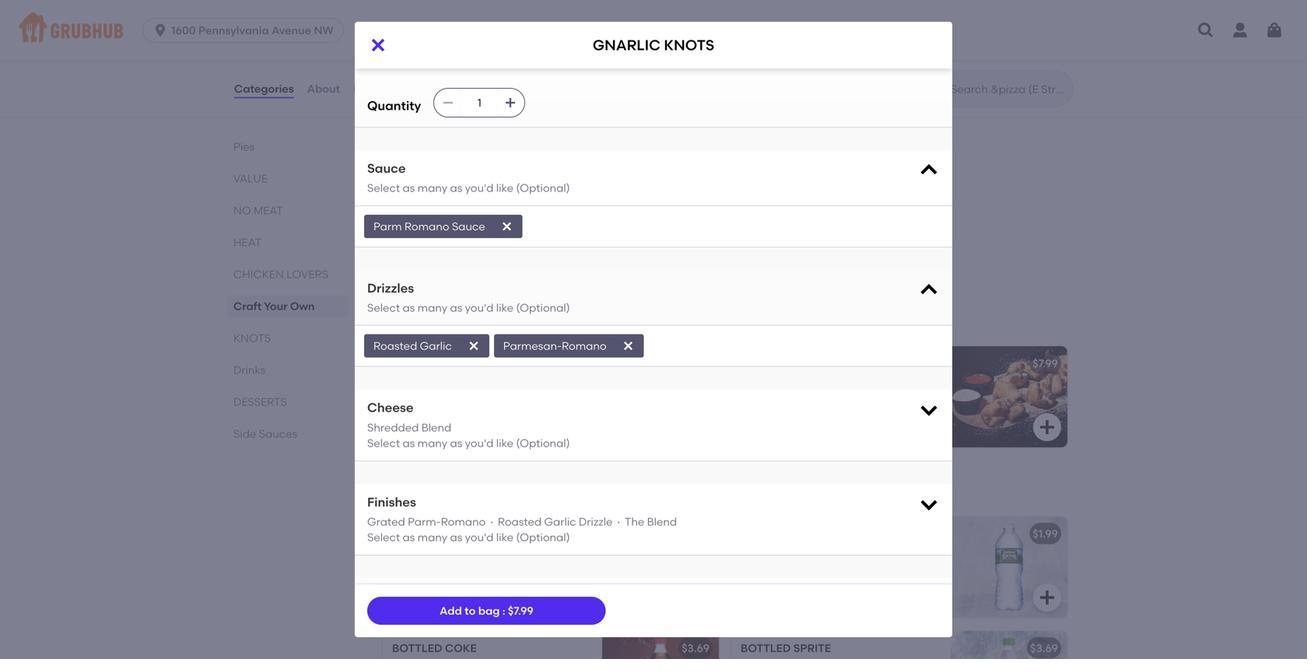 Task type: describe. For each thing, give the bounding box(es) containing it.
enticing
[[725, 17, 768, 30]]

vegan knots
[[392, 357, 472, 370]]

in
[[529, 48, 538, 62]]

1 vertical spatial gnarlic
[[724, 33, 763, 46]]

topped
[[367, 17, 406, 30]]

$1.99 button
[[731, 517, 1068, 618]]

svg image inside 1600 pennsylvania avenue nw button
[[153, 23, 168, 38]]

$1.99
[[1033, 527, 1058, 540]]

parm-
[[661, 1, 694, 14]]

blend inside cheese shredded blend select as many as you'd like (optional)
[[422, 421, 452, 434]]

2 horizontal spatial a
[[841, 33, 848, 46]]

puree,
[[881, 1, 914, 14]]

your for by
[[431, 209, 462, 222]]

2 vertical spatial and
[[472, 48, 493, 62]]

categories
[[234, 82, 294, 95]]

0 vertical spatial your
[[427, 140, 463, 160]]

+
[[706, 17, 712, 30]]

dirty bird image
[[602, 6, 719, 107]]

toppings
[[392, 241, 448, 254]]

:
[[503, 604, 505, 617]]

bite.
[[570, 48, 593, 62]]

you'd inside finishes grated parm-romano ∙ roasted garlic drizzle ∙ the blend select as many as you'd like (optional)
[[465, 531, 494, 544]]

0 vertical spatial gnarlic knots
[[593, 37, 714, 54]]

add
[[452, 225, 476, 238]]

0 horizontal spatial craft
[[233, 300, 262, 313]]

parm
[[374, 220, 402, 233]]

roasted inside finishes grated parm-romano ∙ roasted garlic drizzle ∙ the blend select as many as you'd like (optional)
[[498, 515, 542, 528]]

parmesan-romano
[[503, 339, 607, 353]]

heat
[[233, 236, 262, 249]]

1 vertical spatial sauce
[[452, 220, 485, 233]]

0 horizontal spatial own
[[290, 300, 315, 313]]

many inside drizzles select as many as you'd like (optional)
[[418, 301, 448, 314]]

mix
[[909, 33, 928, 46]]

no meat
[[233, 204, 283, 217]]

dipping
[[619, 33, 659, 46]]

bottled coke image
[[602, 631, 719, 659]]

1600
[[171, 24, 196, 37]]

an
[[709, 17, 723, 30]]

value
[[233, 172, 268, 185]]

sauces,
[[662, 33, 702, 46]]

0 vertical spatial garlic
[[420, 339, 452, 353]]

own for by
[[464, 209, 493, 222]]

remove
[[497, 225, 543, 238]]

cheese shredded blend select as many as you'd like (optional)
[[367, 400, 570, 450]]

1600 pennsylvania avenue nw
[[171, 24, 334, 37]]

bottled spring water image
[[951, 517, 1068, 618]]

introducing our gnarlic knots: beginning with a creamy parm-romano sauce and aromatic garlic puree, topped with a hearty sprinkle of parm-romano. 'the blend' adds an enticing layer of flavor complexity. paired with both classic tomato and cool ranch dipping sauces, our gnarlic knots present a tantalizing mix of creamy, garlicky, and tangy in each bite.
[[367, 1, 930, 62]]

present
[[798, 33, 838, 46]]

many inside sauce select as many as you'd like (optional)
[[418, 181, 448, 195]]

drizzle
[[579, 515, 613, 528]]

(optional) inside finishes grated parm-romano ∙ roasted garlic drizzle ∙ the blend select as many as you'd like (optional)
[[516, 531, 570, 544]]

own for pizza
[[466, 187, 494, 200]]

$13.99
[[674, 17, 706, 30]]

garlicky,
[[426, 48, 469, 62]]

layer
[[771, 17, 796, 30]]

blend'
[[644, 17, 677, 30]]

hearty
[[443, 17, 478, 30]]

side
[[233, 427, 256, 440]]

1 horizontal spatial drinks
[[380, 480, 432, 500]]

smartwater
[[392, 527, 469, 540]]

romano for parm
[[405, 220, 449, 233]]

0 vertical spatial a
[[608, 1, 615, 14]]

bottled for bottled sprite
[[741, 642, 791, 655]]

0 vertical spatial and
[[773, 1, 794, 14]]

you'd inside drizzles select as many as you'd like (optional)
[[465, 301, 494, 314]]

2 ∙ from the left
[[615, 515, 622, 528]]

meat
[[254, 204, 283, 217]]

parmesan-
[[503, 339, 562, 353]]

knots
[[766, 33, 796, 46]]

(optional) inside drizzles select as many as you'd like (optional)
[[516, 301, 570, 314]]

sprite
[[794, 642, 831, 655]]

romano.
[[569, 17, 617, 30]]

knots:
[[492, 1, 525, 14]]

sauce select as many as you'd like (optional)
[[367, 161, 570, 195]]

0 horizontal spatial our
[[431, 1, 448, 14]]

craft your own pizza
[[392, 187, 529, 200]]

1 vertical spatial our
[[704, 33, 722, 46]]

gnarlic knots image
[[951, 346, 1068, 447]]

$13.99 +
[[674, 17, 712, 30]]

1600 pennsylvania avenue nw button
[[142, 18, 350, 43]]

1 vertical spatial gnarlic
[[741, 357, 792, 370]]

(optional) inside sauce select as many as you'd like (optional)
[[516, 181, 570, 195]]

aromatic
[[797, 1, 845, 14]]

ranch
[[585, 33, 616, 46]]

bag
[[478, 604, 500, 617]]

bird
[[427, 17, 453, 30]]

1 horizontal spatial and
[[536, 33, 557, 46]]

$3.69 for bottled sprite
[[1030, 642, 1058, 655]]

garlic
[[848, 1, 878, 14]]

sauces
[[259, 427, 297, 440]]

the
[[625, 515, 645, 528]]

drizzles select as many as you'd like (optional)
[[367, 280, 570, 314]]

blend inside finishes grated parm-romano ∙ roasted garlic drizzle ∙ the blend select as many as you'd like (optional)
[[647, 515, 677, 528]]

0 vertical spatial roasted
[[374, 339, 417, 353]]

select inside drizzles select as many as you'd like (optional)
[[367, 301, 400, 314]]

to
[[465, 604, 476, 617]]

categories button
[[233, 61, 295, 117]]

lovers
[[287, 268, 328, 281]]

craft for craft your own by clicking below to add or remove toppings
[[392, 209, 429, 222]]

add
[[440, 604, 462, 617]]

below
[[392, 225, 431, 238]]

chicken
[[233, 268, 284, 281]]

drizzles
[[367, 280, 414, 296]]

cool
[[560, 33, 583, 46]]

smartwater 1l image
[[602, 517, 719, 618]]

sauce
[[738, 1, 770, 14]]

no
[[233, 204, 251, 217]]

craft your own by clicking below to add or remove toppings
[[392, 209, 566, 254]]

desserts
[[233, 395, 287, 409]]

finishes grated parm-romano ∙ roasted garlic drizzle ∙ the blend select as many as you'd like (optional)
[[367, 494, 677, 544]]



Task type: vqa. For each thing, say whether or not it's contained in the screenshot.
1st CRAFT from the bottom of the page
yes



Task type: locate. For each thing, give the bounding box(es) containing it.
you'd
[[465, 181, 494, 195], [465, 301, 494, 314], [465, 437, 494, 450], [465, 531, 494, 544]]

0 horizontal spatial your
[[264, 300, 288, 313]]

1 vertical spatial own
[[464, 209, 493, 222]]

craft down quantity
[[380, 140, 423, 160]]

2 horizontal spatial $7.99
[[1033, 357, 1058, 370]]

1 horizontal spatial own
[[467, 140, 504, 160]]

1 vertical spatial gnarlic knots
[[741, 357, 833, 370]]

a up romano.
[[608, 1, 615, 14]]

and up layer on the right of page
[[773, 1, 794, 14]]

our down the an
[[704, 33, 722, 46]]

0 vertical spatial own
[[466, 187, 494, 200]]

0 vertical spatial gnarlic
[[593, 37, 661, 54]]

by
[[495, 209, 509, 222]]

beginning
[[527, 1, 580, 14]]

blend right the
[[647, 515, 677, 528]]

2 craft from the top
[[392, 209, 429, 222]]

∙ right 1l
[[488, 515, 495, 528]]

many inside finishes grated parm-romano ∙ roasted garlic drizzle ∙ the blend select as many as you'd like (optional)
[[418, 531, 448, 544]]

2 like from the top
[[496, 301, 514, 314]]

1 horizontal spatial bottled
[[741, 642, 791, 655]]

2 vertical spatial with
[[404, 33, 426, 46]]

romano
[[405, 220, 449, 233], [562, 339, 607, 353], [441, 515, 486, 528]]

1 horizontal spatial garlic
[[544, 515, 576, 528]]

(optional)
[[516, 181, 570, 195], [516, 301, 570, 314], [516, 437, 570, 450], [516, 531, 570, 544]]

our
[[431, 1, 448, 14], [704, 33, 722, 46]]

a
[[608, 1, 615, 14], [434, 17, 441, 30], [841, 33, 848, 46]]

tomato
[[494, 33, 534, 46]]

craft your own pizza image
[[602, 177, 719, 278]]

flavor
[[812, 17, 842, 30]]

select down grated on the bottom left of page
[[367, 531, 400, 544]]

select down the shredded
[[367, 437, 400, 450]]

2 vertical spatial romano
[[441, 515, 486, 528]]

4 (optional) from the top
[[516, 531, 570, 544]]

adds
[[679, 17, 706, 30]]

0 horizontal spatial ∙
[[488, 515, 495, 528]]

garlic inside finishes grated parm-romano ∙ roasted garlic drizzle ∙ the blend select as many as you'd like (optional)
[[544, 515, 576, 528]]

0 horizontal spatial roasted
[[374, 339, 417, 353]]

1 horizontal spatial a
[[608, 1, 615, 14]]

many up roasted garlic
[[418, 301, 448, 314]]

craft
[[392, 187, 429, 200], [392, 209, 429, 222]]

1 many from the top
[[418, 181, 448, 195]]

0 horizontal spatial blend
[[422, 421, 452, 434]]

parm- inside finishes grated parm-romano ∙ roasted garlic drizzle ∙ the blend select as many as you'd like (optional)
[[408, 515, 441, 528]]

shredded
[[367, 421, 419, 434]]

1 horizontal spatial your
[[427, 140, 463, 160]]

0 vertical spatial our
[[431, 1, 448, 14]]

2 horizontal spatial of
[[799, 17, 810, 30]]

2 horizontal spatial and
[[773, 1, 794, 14]]

1 horizontal spatial craft
[[380, 140, 423, 160]]

0 vertical spatial drinks
[[233, 363, 266, 377]]

craft your own down chicken lovers
[[233, 300, 315, 313]]

reviews
[[353, 82, 397, 95]]

4 like from the top
[[496, 531, 514, 544]]

gnarlic
[[593, 37, 661, 54], [741, 357, 792, 370]]

many down the shredded
[[418, 437, 448, 450]]

1 horizontal spatial of
[[523, 17, 534, 30]]

sauce right to
[[452, 220, 485, 233]]

of up tomato
[[523, 17, 534, 30]]

bottled for bottled coke
[[392, 642, 442, 655]]

1 vertical spatial and
[[536, 33, 557, 46]]

main navigation navigation
[[0, 0, 1307, 61]]

bottled coke
[[392, 642, 477, 655]]

0 vertical spatial own
[[467, 140, 504, 160]]

like inside finishes grated parm-romano ∙ roasted garlic drizzle ∙ the blend select as many as you'd like (optional)
[[496, 531, 514, 544]]

Search &pizza (E Street) search field
[[949, 82, 1068, 96]]

cbr image
[[951, 6, 1068, 107]]

classic
[[456, 33, 492, 46]]

1 vertical spatial craft your own
[[233, 300, 315, 313]]

1 vertical spatial parm-
[[408, 515, 441, 528]]

many up parm romano sauce at the left of the page
[[418, 181, 448, 195]]

craft your own up sauce select as many as you'd like (optional)
[[380, 140, 504, 160]]

0 horizontal spatial gnarlic
[[593, 37, 661, 54]]

0 vertical spatial with
[[583, 1, 605, 14]]

about
[[307, 82, 340, 95]]

grated
[[367, 515, 405, 528]]

2 $3.69 from the left
[[1030, 642, 1058, 655]]

garlic left drizzle
[[544, 515, 576, 528]]

0 vertical spatial your
[[432, 187, 463, 200]]

sauce
[[367, 161, 406, 176], [452, 220, 485, 233]]

craft up below
[[392, 209, 429, 222]]

creamy,
[[380, 48, 423, 62]]

craft for craft your own pizza
[[392, 187, 429, 200]]

quantity
[[367, 98, 421, 113]]

1 vertical spatial blend
[[647, 515, 677, 528]]

1 horizontal spatial ∙
[[615, 515, 622, 528]]

a down flavor
[[841, 33, 848, 46]]

romano inside finishes grated parm-romano ∙ roasted garlic drizzle ∙ the blend select as many as you'd like (optional)
[[441, 515, 486, 528]]

introducing
[[367, 1, 428, 14]]

with up romano.
[[583, 1, 605, 14]]

1 vertical spatial a
[[434, 17, 441, 30]]

both
[[429, 33, 454, 46]]

$7.99 for gnarlic knots
[[1033, 357, 1058, 370]]

0 vertical spatial craft
[[380, 140, 423, 160]]

3 like from the top
[[496, 437, 514, 450]]

of down paired
[[367, 48, 378, 62]]

1 vertical spatial with
[[409, 17, 431, 30]]

your
[[427, 140, 463, 160], [264, 300, 288, 313]]

1 horizontal spatial gnarlic
[[741, 357, 792, 370]]

0 vertical spatial gnarlic
[[451, 1, 490, 14]]

craft your own
[[380, 140, 504, 160], [233, 300, 315, 313]]

$3.69 for bottled coke
[[682, 642, 710, 655]]

gnarlic up hearty
[[451, 1, 490, 14]]

(optional) inside cheese shredded blend select as many as you'd like (optional)
[[516, 437, 570, 450]]

with up the both
[[409, 17, 431, 30]]

tantalizing
[[851, 33, 906, 46]]

1 like from the top
[[496, 181, 514, 195]]

0 horizontal spatial of
[[367, 48, 378, 62]]

and down classic
[[472, 48, 493, 62]]

2 many from the top
[[418, 301, 448, 314]]

a up the both
[[434, 17, 441, 30]]

pennsylvania
[[198, 24, 269, 37]]

smartwater 1l
[[392, 527, 482, 540]]

garlic up vegan knots
[[420, 339, 452, 353]]

own up sauce select as many as you'd like (optional)
[[467, 140, 504, 160]]

0 vertical spatial craft your own
[[380, 140, 504, 160]]

you'd inside sauce select as many as you'd like (optional)
[[465, 181, 494, 195]]

4 you'd from the top
[[465, 531, 494, 544]]

side sauces
[[233, 427, 297, 440]]

parm- inside introducing our gnarlic knots: beginning with a creamy parm-romano sauce and aromatic garlic puree, topped with a hearty sprinkle of parm-romano. 'the blend' adds an enticing layer of flavor complexity. paired with both classic tomato and cool ranch dipping sauces, our gnarlic knots present a tantalizing mix of creamy, garlicky, and tangy in each bite.
[[536, 17, 569, 30]]

many left 1l
[[418, 531, 448, 544]]

sauce inside sauce select as many as you'd like (optional)
[[367, 161, 406, 176]]

craft up parm romano sauce at the left of the page
[[392, 187, 429, 200]]

3 (optional) from the top
[[516, 437, 570, 450]]

4 many from the top
[[418, 531, 448, 544]]

svg image
[[1265, 21, 1284, 40], [153, 23, 168, 38], [369, 36, 388, 54], [1038, 78, 1057, 97], [504, 97, 517, 109], [501, 220, 513, 233], [468, 340, 480, 352]]

1 horizontal spatial gnarlic knots
[[741, 357, 833, 370]]

parm-
[[536, 17, 569, 30], [408, 515, 441, 528]]

paired
[[367, 33, 402, 46]]

select inside sauce select as many as you'd like (optional)
[[367, 181, 400, 195]]

to
[[434, 225, 449, 238]]

Input item quantity number field
[[462, 89, 497, 117]]

own left pizza
[[466, 187, 494, 200]]

∙ left the
[[615, 515, 622, 528]]

1 $3.69 from the left
[[682, 642, 710, 655]]

bottled sprite image
[[951, 631, 1068, 659]]

blend
[[422, 421, 452, 434], [647, 515, 677, 528]]

like
[[496, 181, 514, 195], [496, 301, 514, 314], [496, 437, 514, 450], [496, 531, 514, 544]]

1 ∙ from the left
[[488, 515, 495, 528]]

gnarlic
[[451, 1, 490, 14], [724, 33, 763, 46]]

pizza
[[497, 187, 529, 200]]

3 you'd from the top
[[465, 437, 494, 450]]

smartwater 1l button
[[383, 517, 719, 618]]

select inside cheese shredded blend select as many as you'd like (optional)
[[367, 437, 400, 450]]

nw
[[314, 24, 334, 37]]

gnarlic down enticing
[[724, 33, 763, 46]]

own inside craft your own by clicking below to add or remove toppings
[[464, 209, 493, 222]]

0 horizontal spatial parm-
[[408, 515, 441, 528]]

1 horizontal spatial $7.99
[[684, 357, 710, 370]]

own
[[467, 140, 504, 160], [290, 300, 315, 313]]

0 vertical spatial parm-
[[536, 17, 569, 30]]

0 horizontal spatial sauce
[[367, 161, 406, 176]]

'the
[[620, 17, 642, 30]]

1 vertical spatial romano
[[562, 339, 607, 353]]

1 vertical spatial own
[[290, 300, 315, 313]]

craft down chicken
[[233, 300, 262, 313]]

1 craft from the top
[[392, 187, 429, 200]]

knots
[[664, 37, 714, 54], [380, 310, 439, 330], [233, 332, 271, 345], [434, 357, 472, 370], [795, 357, 833, 370]]

coke
[[445, 642, 477, 655]]

like inside sauce select as many as you'd like (optional)
[[496, 181, 514, 195]]

with
[[583, 1, 605, 14], [409, 17, 431, 30], [404, 33, 426, 46]]

you'd inside cheese shredded blend select as many as you'd like (optional)
[[465, 437, 494, 450]]

4 select from the top
[[367, 531, 400, 544]]

0 vertical spatial blend
[[422, 421, 452, 434]]

select up parm
[[367, 181, 400, 195]]

select down drizzles
[[367, 301, 400, 314]]

0 horizontal spatial a
[[434, 17, 441, 30]]

2 bottled from the left
[[741, 642, 791, 655]]

3 select from the top
[[367, 437, 400, 450]]

reviews button
[[353, 61, 397, 117]]

our up bird
[[431, 1, 448, 14]]

1 horizontal spatial craft your own
[[380, 140, 504, 160]]

1 vertical spatial your
[[431, 209, 462, 222]]

0 horizontal spatial and
[[472, 48, 493, 62]]

1 vertical spatial craft
[[392, 209, 429, 222]]

and up each
[[536, 33, 557, 46]]

romano
[[694, 1, 736, 14]]

your down chicken lovers
[[264, 300, 288, 313]]

1 horizontal spatial gnarlic
[[724, 33, 763, 46]]

own down lovers
[[290, 300, 315, 313]]

roasted up vegan
[[374, 339, 417, 353]]

avenue
[[272, 24, 311, 37]]

0 horizontal spatial bottled
[[392, 642, 442, 655]]

sauce up parm
[[367, 161, 406, 176]]

svg image inside main navigation "navigation"
[[1197, 21, 1216, 40]]

parm- down finishes
[[408, 515, 441, 528]]

1 you'd from the top
[[465, 181, 494, 195]]

your up sauce select as many as you'd like (optional)
[[427, 140, 463, 160]]

1 vertical spatial garlic
[[544, 515, 576, 528]]

romano for parmesan-
[[562, 339, 607, 353]]

1 horizontal spatial sauce
[[452, 220, 485, 233]]

0 horizontal spatial craft your own
[[233, 300, 315, 313]]

1 vertical spatial drinks
[[380, 480, 432, 500]]

1 vertical spatial roasted
[[498, 515, 542, 528]]

like inside drizzles select as many as you'd like (optional)
[[496, 301, 514, 314]]

0 horizontal spatial $7.99
[[508, 604, 534, 617]]

garlic
[[420, 339, 452, 353], [544, 515, 576, 528]]

gnarlic knots
[[593, 37, 714, 54], [741, 357, 833, 370]]

craft inside craft your own by clicking below to add or remove toppings
[[392, 209, 429, 222]]

bottled left the coke
[[392, 642, 442, 655]]

tangy
[[496, 48, 526, 62]]

sprinkle
[[480, 17, 521, 30]]

0 horizontal spatial garlic
[[420, 339, 452, 353]]

roasted right 1l
[[498, 515, 542, 528]]

1 (optional) from the top
[[516, 181, 570, 195]]

your for pizza
[[432, 187, 463, 200]]

1 horizontal spatial parm-
[[536, 17, 569, 30]]

2 select from the top
[[367, 301, 400, 314]]

your inside craft your own by clicking below to add or remove toppings
[[431, 209, 462, 222]]

chicken lovers
[[233, 268, 328, 281]]

select inside finishes grated parm-romano ∙ roasted garlic drizzle ∙ the blend select as many as you'd like (optional)
[[367, 531, 400, 544]]

1l
[[471, 527, 482, 540]]

svg image
[[1197, 21, 1216, 40], [442, 97, 455, 109], [918, 160, 940, 181], [918, 279, 940, 301], [622, 340, 635, 352], [918, 399, 940, 421], [1038, 418, 1057, 437], [918, 493, 940, 515], [1038, 588, 1057, 607]]

your up to
[[431, 209, 462, 222]]

3 many from the top
[[418, 437, 448, 450]]

drinks up grated on the bottom left of page
[[380, 480, 432, 500]]

1 horizontal spatial roasted
[[498, 515, 542, 528]]

0 vertical spatial craft
[[392, 187, 429, 200]]

0 horizontal spatial drinks
[[233, 363, 266, 377]]

0 horizontal spatial gnarlic knots
[[593, 37, 714, 54]]

or
[[478, 225, 495, 238]]

parm- down beginning
[[536, 17, 569, 30]]

blend right the shredded
[[422, 421, 452, 434]]

1 select from the top
[[367, 181, 400, 195]]

0 horizontal spatial gnarlic
[[451, 1, 490, 14]]

vegan
[[392, 357, 431, 370]]

1 horizontal spatial our
[[704, 33, 722, 46]]

clicking
[[512, 209, 566, 222]]

own up or
[[464, 209, 493, 222]]

drinks up desserts
[[233, 363, 266, 377]]

with down dirty
[[404, 33, 426, 46]]

your up parm romano sauce at the left of the page
[[432, 187, 463, 200]]

0 horizontal spatial $3.69
[[682, 642, 710, 655]]

each
[[541, 48, 568, 62]]

1 vertical spatial your
[[264, 300, 288, 313]]

2 vertical spatial a
[[841, 33, 848, 46]]

0 vertical spatial romano
[[405, 220, 449, 233]]

1 horizontal spatial $3.69
[[1030, 642, 1058, 655]]

0 vertical spatial sauce
[[367, 161, 406, 176]]

like inside cheese shredded blend select as many as you'd like (optional)
[[496, 437, 514, 450]]

2 (optional) from the top
[[516, 301, 570, 314]]

bottled left sprite
[[741, 642, 791, 655]]

∙
[[488, 515, 495, 528], [615, 515, 622, 528]]

of right layer on the right of page
[[799, 17, 810, 30]]

1 bottled from the left
[[392, 642, 442, 655]]

2 you'd from the top
[[465, 301, 494, 314]]

dirty
[[392, 17, 425, 30]]

1 vertical spatial craft
[[233, 300, 262, 313]]

vegan knots image
[[602, 346, 719, 447]]

cheese
[[367, 400, 414, 415]]

1 horizontal spatial blend
[[647, 515, 677, 528]]

many inside cheese shredded blend select as many as you'd like (optional)
[[418, 437, 448, 450]]

$7.99 for vegan knots
[[684, 357, 710, 370]]

roasted garlic
[[374, 339, 452, 353]]



